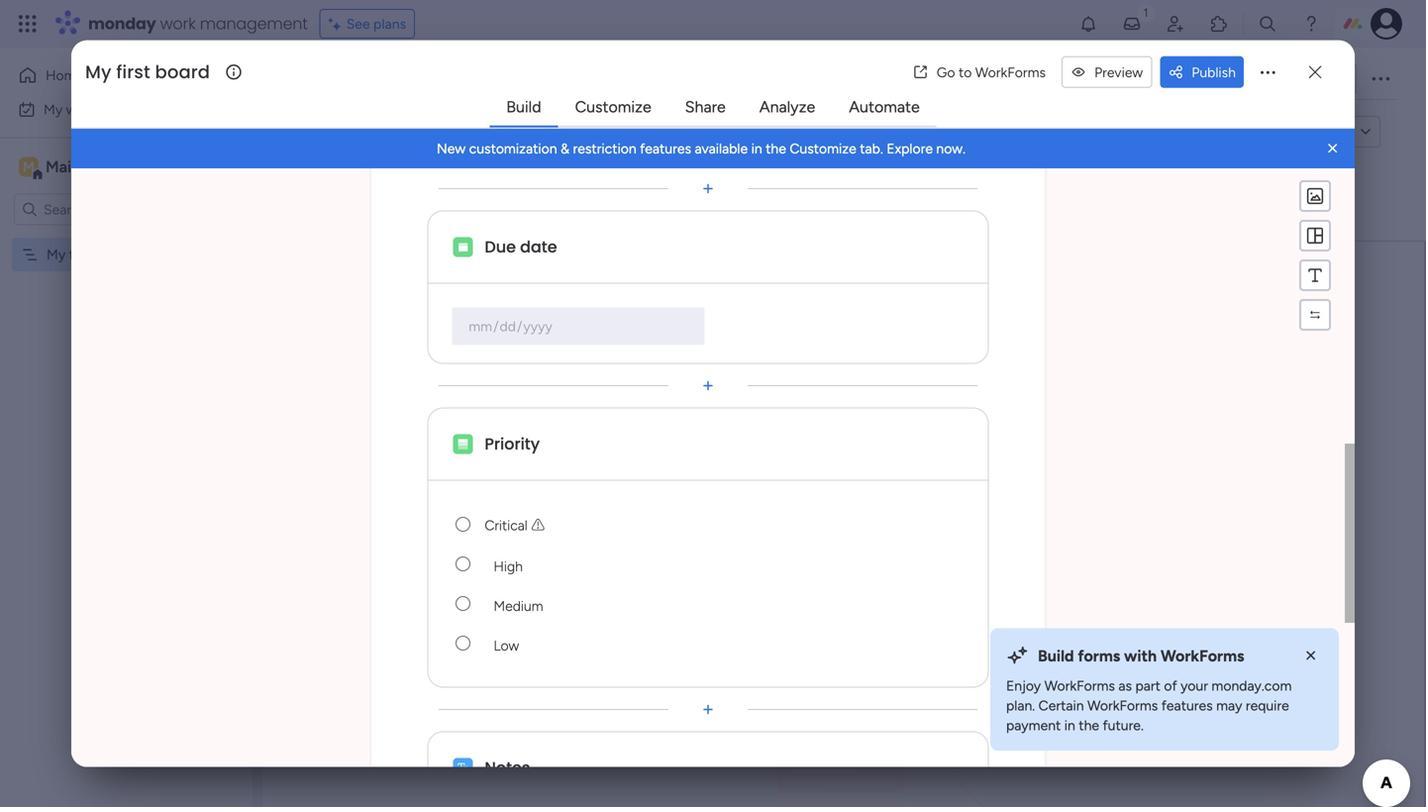 Task type: vqa. For each thing, say whether or not it's contained in the screenshot.
Nov 18
no



Task type: describe. For each thing, give the bounding box(es) containing it.
workforms up future.
[[1088, 697, 1158, 714]]

powered by
[[398, 123, 481, 142]]

plan.
[[1007, 697, 1036, 714]]

form for edit
[[336, 124, 366, 141]]

priority
[[485, 433, 540, 455]]

john smith image
[[1371, 8, 1403, 40]]

my inside field
[[85, 59, 112, 84]]

certain
[[1039, 697, 1084, 714]]

automate
[[849, 97, 920, 116]]

monday
[[88, 12, 156, 35]]

medium button
[[482, 584, 964, 623]]

as
[[1119, 677, 1132, 694]]

1 add new question image from the top
[[698, 179, 718, 198]]

background color and image selector image
[[1306, 186, 1326, 206]]

invite members image
[[1166, 14, 1186, 34]]

0 horizontal spatial your
[[913, 405, 964, 438]]

copy form link button
[[1216, 116, 1351, 148]]

Search in workspace field
[[42, 198, 165, 221]]

tab list containing build
[[490, 88, 937, 128]]

my first board inside my first board field
[[85, 59, 210, 84]]

type your question here image
[[482, 757, 534, 779]]

high
[[494, 558, 523, 575]]

more actions image
[[1258, 62, 1278, 82]]

form form
[[71, 0, 1355, 807]]

workspace selection element
[[19, 155, 165, 181]]

restriction
[[573, 140, 637, 157]]

enjoy workforms as part of your monday.com plan. certain workforms features may require payment in the future.
[[1007, 677, 1292, 734]]

analyze link
[[744, 89, 831, 125]]

files gallery
[[907, 71, 981, 88]]

now.
[[937, 140, 966, 157]]

work for my
[[66, 101, 96, 118]]

1 horizontal spatial by
[[776, 405, 805, 438]]

component__icon image for priority
[[453, 434, 473, 454]]

share link
[[669, 89, 742, 125]]

files
[[907, 71, 935, 88]]

management
[[200, 12, 308, 35]]

form
[[1011, 71, 1043, 88]]

medium
[[494, 598, 544, 614]]

close image
[[1324, 138, 1343, 158]]

copy form link
[[1253, 124, 1343, 140]]

automate link
[[833, 89, 936, 125]]

future.
[[1103, 717, 1144, 734]]

none field inside form form
[[482, 505, 964, 544]]

of
[[1164, 677, 1178, 694]]

enjoy
[[1007, 677, 1041, 694]]

customize inside the 'banner' banner
[[790, 140, 857, 157]]

preview
[[1095, 64, 1144, 80]]

&
[[561, 140, 570, 157]]

m
[[23, 159, 35, 175]]

may
[[1217, 697, 1243, 714]]

invite
[[1296, 71, 1330, 88]]

add view image
[[1070, 72, 1078, 86]]

high button
[[482, 544, 964, 584]]

go to workforms button
[[905, 56, 1054, 88]]

build for build
[[507, 97, 541, 116]]

building
[[811, 405, 906, 438]]

menu image
[[1306, 265, 1326, 285]]

edit form
[[308, 124, 366, 141]]

build link
[[491, 89, 557, 125]]

main
[[46, 158, 80, 176]]

features inside the 'banner' banner
[[640, 140, 692, 157]]

with
[[1124, 647, 1157, 666]]

customize inside customize link
[[575, 97, 652, 116]]

due
[[485, 236, 516, 258]]

powered
[[398, 123, 460, 142]]

my work button
[[12, 94, 213, 125]]

publish
[[1192, 64, 1236, 80]]

publish button
[[1160, 56, 1244, 88]]

new customization & restriction features available in the customize tab. explore now.
[[437, 140, 966, 157]]

search everything image
[[1258, 14, 1278, 34]]

the inside banner
[[766, 140, 786, 157]]

component__icon image for due
[[453, 237, 473, 257]]

analyze
[[760, 97, 816, 116]]

add new question image for due
[[698, 376, 718, 396]]

go to workforms
[[937, 64, 1046, 80]]

due date
[[485, 236, 558, 258]]

edit form button
[[300, 116, 374, 148]]

/
[[1334, 71, 1339, 88]]

in inside the 'banner' banner
[[752, 140, 763, 157]]

inbox image
[[1122, 14, 1142, 34]]

my work
[[44, 101, 96, 118]]

go
[[937, 64, 956, 80]]

date
[[520, 236, 558, 258]]

my first board list box
[[0, 234, 253, 539]]

workforms inside button
[[976, 64, 1046, 80]]

1 image
[[1137, 1, 1155, 23]]

my inside button
[[44, 101, 63, 118]]

priority button
[[482, 428, 963, 460]]

tab.
[[860, 140, 883, 157]]

my first board inside the my first board 'list box'
[[47, 246, 133, 263]]

monday.com
[[1212, 677, 1292, 694]]

apps image
[[1210, 14, 1229, 34]]

form button
[[996, 63, 1058, 95]]



Task type: locate. For each thing, give the bounding box(es) containing it.
form inside button
[[336, 124, 366, 141]]

0 horizontal spatial the
[[766, 140, 786, 157]]

features left the "available"
[[640, 140, 692, 157]]

in inside enjoy workforms as part of your monday.com plan. certain workforms features may require payment in the future.
[[1065, 717, 1076, 734]]

0 vertical spatial the
[[766, 140, 786, 157]]

customize
[[575, 97, 652, 116], [790, 140, 857, 157]]

0 vertical spatial my
[[85, 59, 112, 84]]

0 horizontal spatial features
[[640, 140, 692, 157]]

form inside 'button'
[[1290, 124, 1319, 140]]

share
[[685, 97, 726, 116]]

board down "search in workspace" field
[[97, 246, 133, 263]]

first inside the my first board 'list box'
[[69, 246, 94, 263]]

start
[[716, 405, 769, 438]]

help image
[[1302, 14, 1322, 34]]

add new question image for priority
[[698, 700, 718, 720]]

1 vertical spatial component__icon image
[[453, 434, 473, 454]]

0 vertical spatial in
[[752, 140, 763, 157]]

add new question image down low 'button'
[[698, 700, 718, 720]]

let's start by building your form
[[660, 405, 1027, 438]]

my first board down "search in workspace" field
[[47, 246, 133, 263]]

component__icon image left 'due' at left
[[453, 237, 473, 257]]

notifications image
[[1079, 14, 1099, 34]]

let's
[[660, 405, 709, 438]]

my inside 'list box'
[[47, 246, 66, 263]]

workforms up of
[[1161, 647, 1245, 666]]

0 horizontal spatial board
[[97, 246, 133, 263]]

1 vertical spatial my
[[44, 101, 63, 118]]

invite / 1
[[1296, 71, 1348, 88]]

preview button
[[1062, 56, 1152, 88]]

3 add new question image from the top
[[698, 700, 718, 720]]

1 vertical spatial the
[[1079, 717, 1100, 734]]

your right building
[[913, 405, 964, 438]]

1 horizontal spatial customize
[[790, 140, 857, 157]]

workforms logo image
[[489, 116, 601, 148]]

require
[[1246, 697, 1290, 714]]

your inside enjoy workforms as part of your monday.com plan. certain workforms features may require payment in the future.
[[1181, 677, 1209, 694]]

customize link
[[559, 89, 667, 125]]

3 component__icon image from the top
[[453, 758, 473, 778]]

0 horizontal spatial customize
[[575, 97, 652, 116]]

by right "powered"
[[464, 123, 481, 142]]

0 horizontal spatial build
[[507, 97, 541, 116]]

1 horizontal spatial first
[[116, 59, 150, 84]]

2 vertical spatial my
[[47, 246, 66, 263]]

customization
[[469, 140, 557, 157]]

0 vertical spatial work
[[160, 12, 196, 35]]

by right start
[[776, 405, 805, 438]]

1 vertical spatial work
[[66, 101, 96, 118]]

menu image
[[1306, 226, 1326, 245]]

first down "search in workspace" field
[[69, 246, 94, 263]]

1 vertical spatial by
[[776, 405, 805, 438]]

work for monday
[[160, 12, 196, 35]]

1 vertical spatial customize
[[790, 140, 857, 157]]

build up "workforms logo"
[[507, 97, 541, 116]]

component__icon image left type your question here image
[[453, 758, 473, 778]]

board inside the my first board 'list box'
[[97, 246, 133, 263]]

1 vertical spatial your
[[1181, 677, 1209, 694]]

customize up restriction
[[575, 97, 652, 116]]

payment
[[1007, 717, 1061, 734]]

None field
[[482, 505, 964, 544]]

forms
[[1078, 647, 1121, 666]]

banner banner
[[71, 129, 1355, 168]]

my right home on the left of page
[[85, 59, 112, 84]]

first inside my first board field
[[116, 59, 150, 84]]

0 vertical spatial board
[[155, 59, 210, 84]]

available
[[695, 140, 748, 157]]

low
[[494, 637, 519, 654]]

build left forms
[[1038, 647, 1074, 666]]

invite / 1 button
[[1259, 63, 1357, 95]]

0 vertical spatial your
[[913, 405, 964, 438]]

the inside enjoy workforms as part of your monday.com plan. certain workforms features may require payment in the future.
[[1079, 717, 1100, 734]]

workforms right to on the right top of page
[[976, 64, 1046, 80]]

2 add new question image from the top
[[698, 376, 718, 396]]

gallery
[[938, 71, 981, 88]]

first
[[116, 59, 150, 84], [69, 246, 94, 263]]

my
[[85, 59, 112, 84], [44, 101, 63, 118], [47, 246, 66, 263]]

component__icon image left priority
[[453, 434, 473, 454]]

main workspace
[[46, 158, 162, 176]]

0 horizontal spatial by
[[464, 123, 481, 142]]

in down certain
[[1065, 717, 1076, 734]]

work down home on the left of page
[[66, 101, 96, 118]]

in
[[752, 140, 763, 157], [1065, 717, 1076, 734]]

workspace image
[[19, 156, 39, 178]]

my first board up my work button
[[85, 59, 210, 84]]

1 horizontal spatial in
[[1065, 717, 1076, 734]]

work
[[160, 12, 196, 35], [66, 101, 96, 118]]

0 vertical spatial build
[[507, 97, 541, 116]]

customization tools toolbar
[[1300, 180, 1332, 331]]

to
[[959, 64, 972, 80]]

1 vertical spatial features
[[1162, 697, 1213, 714]]

build
[[507, 97, 541, 116], [1038, 647, 1074, 666]]

2 horizontal spatial form
[[1290, 124, 1319, 140]]

0 vertical spatial by
[[464, 123, 481, 142]]

0 vertical spatial customize
[[575, 97, 652, 116]]

1 vertical spatial add new question image
[[698, 376, 718, 396]]

1 vertical spatial my first board
[[47, 246, 133, 263]]

the down certain
[[1079, 717, 1100, 734]]

the
[[766, 140, 786, 157], [1079, 717, 1100, 734]]

My first board field
[[80, 59, 223, 85]]

form for copy
[[1290, 124, 1319, 140]]

workforms up certain
[[1045, 677, 1115, 694]]

form
[[1290, 124, 1319, 140], [336, 124, 366, 141], [971, 405, 1027, 438]]

0 vertical spatial add new question image
[[698, 179, 718, 198]]

add new question image up let's
[[698, 376, 718, 396]]

0 horizontal spatial first
[[69, 246, 94, 263]]

1 horizontal spatial form
[[971, 405, 1027, 438]]

features inside enjoy workforms as part of your monday.com plan. certain workforms features may require payment in the future.
[[1162, 697, 1213, 714]]

board down monday work management
[[155, 59, 210, 84]]

see plans
[[346, 15, 406, 32]]

1 horizontal spatial board
[[155, 59, 210, 84]]

0 vertical spatial component__icon image
[[453, 237, 473, 257]]

in right the "available"
[[752, 140, 763, 157]]

add new question image down the 'banner' banner
[[698, 179, 718, 198]]

first up my work button
[[116, 59, 150, 84]]

component__icon image
[[453, 237, 473, 257], [453, 434, 473, 454], [453, 758, 473, 778]]

1 component__icon image from the top
[[453, 237, 473, 257]]

features
[[640, 140, 692, 157], [1162, 697, 1213, 714]]

my down home on the left of page
[[44, 101, 63, 118]]

home button
[[12, 59, 213, 91]]

0 vertical spatial features
[[640, 140, 692, 157]]

option
[[0, 237, 253, 241]]

new
[[437, 140, 466, 157]]

build forms with workforms alert
[[991, 628, 1339, 751]]

workforms
[[976, 64, 1046, 80], [1161, 647, 1245, 666], [1045, 677, 1115, 694], [1088, 697, 1158, 714]]

files gallery button
[[892, 63, 996, 95]]

copy
[[1253, 124, 1286, 140]]

close image
[[1302, 646, 1322, 666]]

my first board
[[85, 59, 210, 84], [47, 246, 133, 263]]

low button
[[482, 623, 964, 663]]

edit
[[308, 124, 333, 141]]

1 vertical spatial board
[[97, 246, 133, 263]]

see plans button
[[320, 9, 415, 39]]

0 horizontal spatial work
[[66, 101, 96, 118]]

the down analyze at the right top
[[766, 140, 786, 157]]

my down "search in workspace" field
[[47, 246, 66, 263]]

work up my first board field on the left top of the page
[[160, 12, 196, 35]]

add new question image
[[698, 179, 718, 198], [698, 376, 718, 396], [698, 700, 718, 720]]

1 horizontal spatial the
[[1079, 717, 1100, 734]]

part
[[1136, 677, 1161, 694]]

your
[[913, 405, 964, 438], [1181, 677, 1209, 694]]

build inside alert
[[1038, 647, 1074, 666]]

build for build forms with workforms
[[1038, 647, 1074, 666]]

your right of
[[1181, 677, 1209, 694]]

board
[[155, 59, 210, 84], [97, 246, 133, 263]]

tab list
[[490, 88, 937, 128]]

1
[[1343, 71, 1348, 88]]

by
[[464, 123, 481, 142], [776, 405, 805, 438]]

board inside my first board field
[[155, 59, 210, 84]]

explore
[[887, 140, 933, 157]]

1 horizontal spatial work
[[160, 12, 196, 35]]

customize left the tab.
[[790, 140, 857, 157]]

work inside button
[[66, 101, 96, 118]]

2 vertical spatial component__icon image
[[453, 758, 473, 778]]

0 horizontal spatial form
[[336, 124, 366, 141]]

0 horizontal spatial in
[[752, 140, 763, 157]]

home
[[46, 67, 83, 84]]

0 vertical spatial my first board
[[85, 59, 210, 84]]

see
[[346, 15, 370, 32]]

workspace
[[84, 158, 162, 176]]

1 vertical spatial in
[[1065, 717, 1076, 734]]

build forms with workforms
[[1038, 647, 1245, 666]]

1 horizontal spatial features
[[1162, 697, 1213, 714]]

1 horizontal spatial your
[[1181, 677, 1209, 694]]

select product image
[[18, 14, 38, 34]]

plans
[[374, 15, 406, 32]]

1 vertical spatial build
[[1038, 647, 1074, 666]]

2 vertical spatial add new question image
[[698, 700, 718, 720]]

1 horizontal spatial build
[[1038, 647, 1074, 666]]

link
[[1323, 124, 1343, 140]]

0 vertical spatial first
[[116, 59, 150, 84]]

2 component__icon image from the top
[[453, 434, 473, 454]]

features down of
[[1162, 697, 1213, 714]]

monday work management
[[88, 12, 308, 35]]

1 vertical spatial first
[[69, 246, 94, 263]]

build inside tab list
[[507, 97, 541, 116]]



